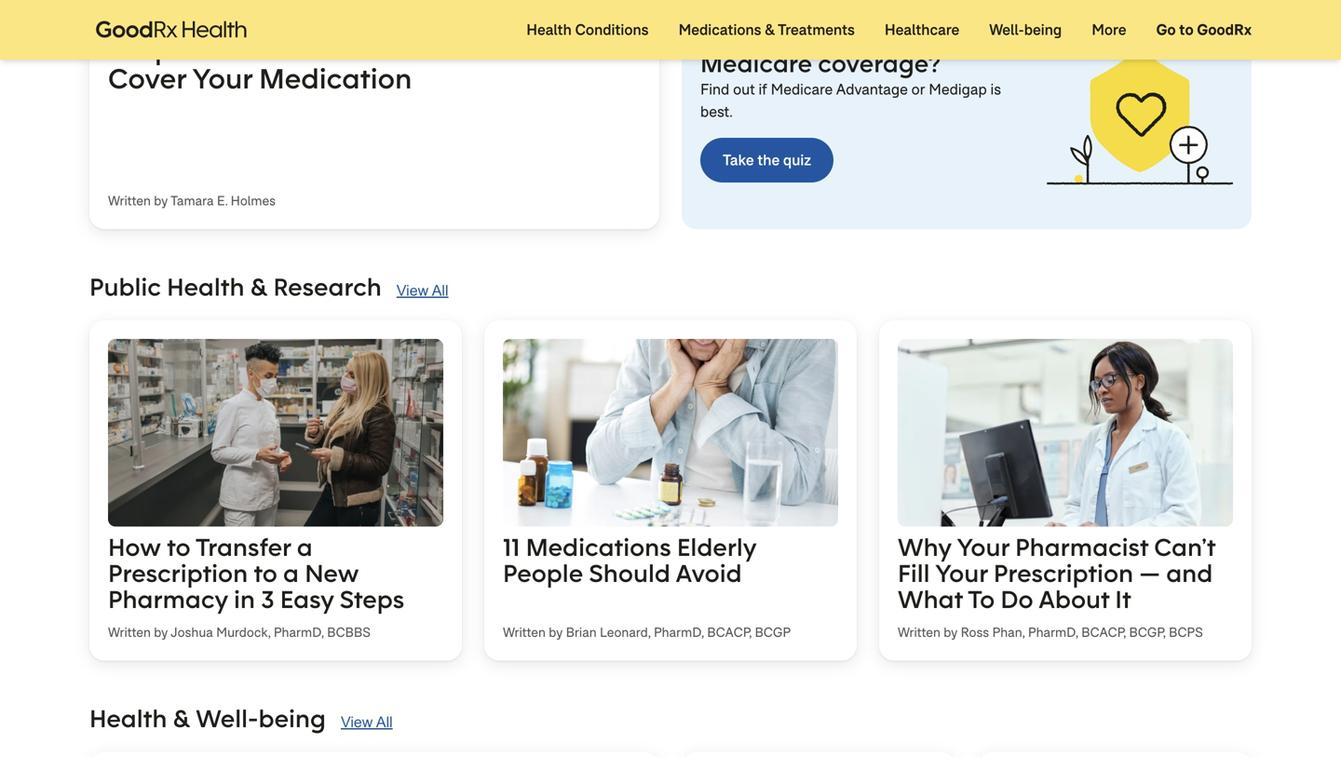 Task type: describe. For each thing, give the bounding box(es) containing it.
elderly
[[677, 532, 757, 563]]

a customer showing their phone to a pharmacist. image
[[108, 339, 444, 527]]

prescription inside the how to transfer a prescription to a new pharmacy in 3 easy steps written by joshua murdock, pharmd, bcbbs
[[108, 558, 248, 589]]

take
[[723, 150, 754, 170]]

when
[[236, 30, 316, 67]]

for
[[193, 30, 230, 67]]

bcgp,
[[1130, 624, 1166, 642]]

medicare right if on the top of the page
[[771, 80, 833, 99]]

why your pharmacist can't fill your prescription — and what to do about it written by ross phan, pharmd, bcacp, bcgp, bcps
[[898, 532, 1216, 642]]

health conditions
[[527, 20, 649, 40]]

written by brian leonard, pharmd, bcacp, bcgp
[[503, 624, 791, 642]]

should
[[589, 558, 671, 589]]

view for health & well-being
[[341, 714, 373, 731]]

0 horizontal spatial well-
[[196, 703, 259, 735]]

view all link for public health & research
[[397, 280, 449, 302]]

well-being button
[[975, 0, 1077, 60]]

& for well-
[[173, 703, 190, 735]]

i
[[739, 21, 746, 53]]

pharmacy
[[108, 584, 228, 616]]

do i need additional medicare coverage? find out if medicare advantage or medigap is best.
[[701, 21, 1002, 122]]

go
[[1157, 20, 1177, 40]]

public health & research
[[89, 271, 382, 303]]

tips
[[131, 30, 186, 67]]

joshua
[[171, 624, 213, 642]]

written left the tamara
[[108, 192, 151, 210]]

advantage
[[837, 80, 908, 99]]

by inside the how to transfer a prescription to a new pharmacy in 3 easy steps written by joshua murdock, pharmd, bcbbs
[[154, 624, 168, 642]]

avoid
[[676, 558, 742, 589]]

—
[[1140, 558, 1161, 589]]

being inside popup button
[[1025, 20, 1062, 40]]

leonard,
[[600, 624, 651, 642]]

to for goodrx
[[1180, 20, 1194, 40]]

by left the tamara
[[154, 192, 168, 210]]

how
[[108, 532, 161, 563]]

well-being
[[990, 20, 1062, 40]]

photo of a pharmacist working at a computer image
[[898, 339, 1234, 527]]

health for conditions
[[527, 20, 572, 40]]

medications inside 11 medications elderly people should avoid
[[526, 532, 672, 563]]

view all link for health & well-being
[[341, 712, 393, 734]]

out
[[733, 80, 755, 99]]

1 horizontal spatial to
[[254, 558, 278, 589]]

to
[[968, 584, 995, 616]]

research
[[273, 271, 382, 303]]

health conditions button
[[512, 0, 664, 60]]

health & well-being
[[89, 703, 326, 735]]

goodrx
[[1198, 20, 1252, 40]]

go to goodrx
[[1157, 20, 1252, 40]]

can't
[[1155, 532, 1216, 563]]

view all for research
[[397, 282, 449, 299]]

new
[[305, 558, 359, 589]]

health for &
[[89, 703, 167, 735]]

your up to
[[957, 532, 1010, 563]]

a senior man looking down at pills and thinking. image
[[503, 339, 839, 527]]

written by tamara e. holmes
[[108, 192, 276, 210]]

in
[[234, 584, 255, 616]]

additional
[[818, 21, 939, 53]]

do inside why your pharmacist can't fill your prescription — and what to do about it written by ross phan, pharmd, bcacp, bcgp, bcps
[[1001, 584, 1034, 616]]

tamara
[[171, 192, 214, 210]]

by inside why your pharmacist can't fill your prescription — and what to do about it written by ross phan, pharmd, bcacp, bcgp, bcps
[[944, 624, 958, 642]]

medigap
[[929, 80, 987, 99]]

4
[[108, 30, 125, 67]]

best.
[[701, 102, 733, 122]]

all for research
[[432, 282, 449, 299]]

or
[[912, 80, 926, 99]]

and
[[1167, 558, 1213, 589]]

1 vertical spatial being
[[259, 703, 326, 735]]

prescription inside why your pharmacist can't fill your prescription — and what to do about it written by ross phan, pharmd, bcacp, bcgp, bcps
[[994, 558, 1134, 589]]

your inside 4 tips for when insurance doesn't cover your medication
[[192, 60, 253, 97]]

medications & treatments
[[679, 20, 855, 40]]

fill
[[898, 558, 930, 589]]

more
[[1092, 20, 1127, 40]]

3
[[261, 584, 274, 616]]

conditions
[[575, 20, 649, 40]]

medications & treatments button
[[664, 0, 870, 60]]

well- inside popup button
[[990, 20, 1025, 40]]

a up easy
[[297, 532, 313, 563]]

1 bcacp, from the left
[[707, 624, 752, 642]]

steps
[[340, 584, 405, 616]]

cover
[[108, 60, 186, 97]]

what
[[898, 584, 963, 616]]

how to transfer a prescription to a new pharmacy in 3 easy steps written by joshua murdock, pharmd, bcbbs
[[108, 532, 405, 642]]



Task type: vqa. For each thing, say whether or not it's contained in the screenshot.
with in the '$12.58 $10.99 13% off with GoodRx'
no



Task type: locate. For each thing, give the bounding box(es) containing it.
well-
[[990, 20, 1025, 40], [196, 703, 259, 735]]

0 vertical spatial view
[[397, 282, 429, 299]]

1 vertical spatial medications
[[526, 532, 672, 563]]

0 horizontal spatial being
[[259, 703, 326, 735]]

written
[[108, 192, 151, 210], [108, 624, 151, 642], [503, 624, 546, 642], [898, 624, 941, 642]]

1 horizontal spatial view
[[397, 282, 429, 299]]

to
[[1180, 20, 1194, 40], [167, 532, 191, 563], [254, 558, 278, 589]]

medications right 11 at the left of page
[[526, 532, 672, 563]]

your down goodrx health image
[[192, 60, 253, 97]]

view for public health & research
[[397, 282, 429, 299]]

0 horizontal spatial pharmd,
[[274, 624, 324, 642]]

& for treatments
[[765, 20, 775, 40]]

public
[[89, 271, 161, 303]]

holmes
[[231, 192, 276, 210]]

do left 'i' on the top
[[701, 21, 734, 53]]

2 horizontal spatial pharmd,
[[1029, 624, 1079, 642]]

is
[[991, 80, 1002, 99]]

2 horizontal spatial &
[[765, 20, 775, 40]]

0 vertical spatial health
[[527, 20, 572, 40]]

about
[[1039, 584, 1110, 616]]

1 vertical spatial all
[[376, 714, 393, 731]]

2 horizontal spatial to
[[1180, 20, 1194, 40]]

1 horizontal spatial medications
[[679, 20, 762, 40]]

if
[[759, 80, 768, 99]]

view
[[397, 282, 429, 299], [341, 714, 373, 731]]

2 pharmd, from the left
[[654, 624, 704, 642]]

dialog
[[0, 0, 1342, 758]]

1 horizontal spatial prescription
[[994, 558, 1134, 589]]

0 horizontal spatial &
[[173, 703, 190, 735]]

to right 'how'
[[167, 532, 191, 563]]

to right go
[[1180, 20, 1194, 40]]

murdock,
[[216, 624, 271, 642]]

a right 3
[[283, 558, 299, 589]]

& inside dropdown button
[[765, 20, 775, 40]]

prescription up phan,
[[994, 558, 1134, 589]]

pharmd, right the leonard, at the bottom left of the page
[[654, 624, 704, 642]]

medications
[[679, 20, 762, 40], [526, 532, 672, 563]]

view all link
[[397, 280, 449, 302], [341, 712, 393, 734]]

0 vertical spatial do
[[701, 21, 734, 53]]

2 vertical spatial &
[[173, 703, 190, 735]]

your right fill
[[936, 558, 988, 589]]

2 prescription from the left
[[994, 558, 1134, 589]]

pharmacist
[[1016, 532, 1149, 563]]

0 vertical spatial &
[[765, 20, 775, 40]]

prescription
[[108, 558, 248, 589], [994, 558, 1134, 589]]

prescription bottles sit on a table with a man in the background.rx bottles laid out on a table with man in the background. image
[[108, 0, 641, 26]]

1 pharmd, from the left
[[274, 624, 324, 642]]

0 vertical spatial all
[[432, 282, 449, 299]]

quiz
[[784, 150, 812, 170]]

e.
[[217, 192, 228, 210]]

1 vertical spatial &
[[250, 271, 268, 303]]

0 vertical spatial well-
[[990, 20, 1025, 40]]

1 vertical spatial do
[[1001, 584, 1034, 616]]

written left brian
[[503, 624, 546, 642]]

1 prescription from the left
[[108, 558, 248, 589]]

go to goodrx link
[[1142, 0, 1267, 60]]

the
[[758, 150, 780, 170]]

1 horizontal spatial all
[[432, 282, 449, 299]]

0 horizontal spatial do
[[701, 21, 734, 53]]

pharmd, down easy
[[274, 624, 324, 642]]

bcps
[[1169, 624, 1204, 642]]

healthcare
[[885, 20, 960, 40]]

by left brian
[[549, 624, 563, 642]]

well- down murdock,
[[196, 703, 259, 735]]

view down bcbbs
[[341, 714, 373, 731]]

0 horizontal spatial medications
[[526, 532, 672, 563]]

0 horizontal spatial view all
[[341, 714, 393, 731]]

by left ross
[[944, 624, 958, 642]]

0 horizontal spatial view
[[341, 714, 373, 731]]

goodrx health image
[[86, 10, 257, 49]]

& down joshua in the left bottom of the page
[[173, 703, 190, 735]]

find
[[701, 80, 730, 99]]

1 horizontal spatial view all link
[[397, 280, 449, 302]]

take the quiz link
[[701, 138, 834, 183]]

0 horizontal spatial bcacp,
[[707, 624, 752, 642]]

0 horizontal spatial all
[[376, 714, 393, 731]]

medicare
[[701, 48, 813, 79], [771, 80, 833, 99]]

& right 'i' on the top
[[765, 20, 775, 40]]

1 horizontal spatial &
[[250, 271, 268, 303]]

1 vertical spatial well-
[[196, 703, 259, 735]]

1 vertical spatial view
[[341, 714, 373, 731]]

do
[[701, 21, 734, 53], [1001, 584, 1034, 616]]

0 horizontal spatial view all link
[[341, 712, 393, 734]]

& left research
[[250, 271, 268, 303]]

medication
[[259, 60, 412, 97]]

do inside do i need additional medicare coverage? find out if medicare advantage or medigap is best.
[[701, 21, 734, 53]]

people
[[503, 558, 583, 589]]

0 vertical spatial view all link
[[397, 280, 449, 302]]

transfer
[[196, 532, 291, 563]]

do up phan,
[[1001, 584, 1034, 616]]

0 horizontal spatial prescription
[[108, 558, 248, 589]]

1 horizontal spatial bcacp,
[[1082, 624, 1127, 642]]

bcacp, inside why your pharmacist can't fill your prescription — and what to do about it written by ross phan, pharmd, bcacp, bcgp, bcps
[[1082, 624, 1127, 642]]

1 horizontal spatial pharmd,
[[654, 624, 704, 642]]

phan,
[[993, 624, 1025, 642]]

2 vertical spatial health
[[89, 703, 167, 735]]

pharmd, inside the how to transfer a prescription to a new pharmacy in 3 easy steps written by joshua murdock, pharmd, bcbbs
[[274, 624, 324, 642]]

written inside the how to transfer a prescription to a new pharmacy in 3 easy steps written by joshua murdock, pharmd, bcbbs
[[108, 624, 151, 642]]

easy
[[280, 584, 334, 616]]

well- up is
[[990, 20, 1025, 40]]

pharmd, inside why your pharmacist can't fill your prescription — and what to do about it written by ross phan, pharmd, bcacp, bcgp, bcps
[[1029, 624, 1079, 642]]

bcacp, down it
[[1082, 624, 1127, 642]]

insurance
[[323, 30, 456, 67]]

medications inside dropdown button
[[679, 20, 762, 40]]

11 medications elderly people should avoid
[[503, 532, 757, 589]]

need
[[752, 21, 812, 53]]

1 vertical spatial view all
[[341, 714, 393, 731]]

0 vertical spatial being
[[1025, 20, 1062, 40]]

1 horizontal spatial do
[[1001, 584, 1034, 616]]

written down what
[[898, 624, 941, 642]]

medicare up if on the top of the page
[[701, 48, 813, 79]]

&
[[765, 20, 775, 40], [250, 271, 268, 303], [173, 703, 190, 735]]

2 bcacp, from the left
[[1082, 624, 1127, 642]]

1 horizontal spatial view all
[[397, 282, 449, 299]]

0 horizontal spatial to
[[167, 532, 191, 563]]

it
[[1116, 584, 1132, 616]]

treatments
[[778, 20, 855, 40]]

by left joshua in the left bottom of the page
[[154, 624, 168, 642]]

more button
[[1077, 0, 1142, 60]]

bcgp
[[755, 624, 791, 642]]

0 vertical spatial view all
[[397, 282, 449, 299]]

being
[[1025, 20, 1062, 40], [259, 703, 326, 735]]

1 horizontal spatial well-
[[990, 20, 1025, 40]]

coverage?
[[818, 48, 941, 79]]

4 tips for when insurance doesn't cover your medication
[[108, 30, 561, 97]]

3 pharmd, from the left
[[1029, 624, 1079, 642]]

healthcare button
[[870, 0, 975, 60]]

to left easy
[[254, 558, 278, 589]]

0 vertical spatial medications
[[679, 20, 762, 40]]

11
[[503, 532, 520, 563]]

view all for being
[[341, 714, 393, 731]]

pharmd,
[[274, 624, 324, 642], [654, 624, 704, 642], [1029, 624, 1079, 642]]

prescription up joshua in the left bottom of the page
[[108, 558, 248, 589]]

written down pharmacy on the left bottom
[[108, 624, 151, 642]]

1 vertical spatial view all link
[[341, 712, 393, 734]]

1 horizontal spatial being
[[1025, 20, 1062, 40]]

medications up find
[[679, 20, 762, 40]]

1 vertical spatial health
[[167, 271, 245, 303]]

written inside why your pharmacist can't fill your prescription — and what to do about it written by ross phan, pharmd, bcacp, bcgp, bcps
[[898, 624, 941, 642]]

view all
[[397, 282, 449, 299], [341, 714, 393, 731]]

health inside dropdown button
[[527, 20, 572, 40]]

bcbbs
[[327, 624, 371, 642]]

all
[[432, 282, 449, 299], [376, 714, 393, 731]]

brian
[[566, 624, 597, 642]]

take the quiz
[[723, 150, 812, 170]]

a
[[297, 532, 313, 563], [283, 558, 299, 589]]

doesn't
[[462, 30, 561, 67]]

bcacp, left bcgp
[[707, 624, 752, 642]]

all for being
[[376, 714, 393, 731]]

pharmd, down the about
[[1029, 624, 1079, 642]]

ross
[[961, 624, 990, 642]]

by
[[154, 192, 168, 210], [154, 624, 168, 642], [549, 624, 563, 642], [944, 624, 958, 642]]

why
[[898, 532, 952, 563]]

view right research
[[397, 282, 429, 299]]

to for transfer
[[167, 532, 191, 563]]

your
[[192, 60, 253, 97], [957, 532, 1010, 563], [936, 558, 988, 589]]



